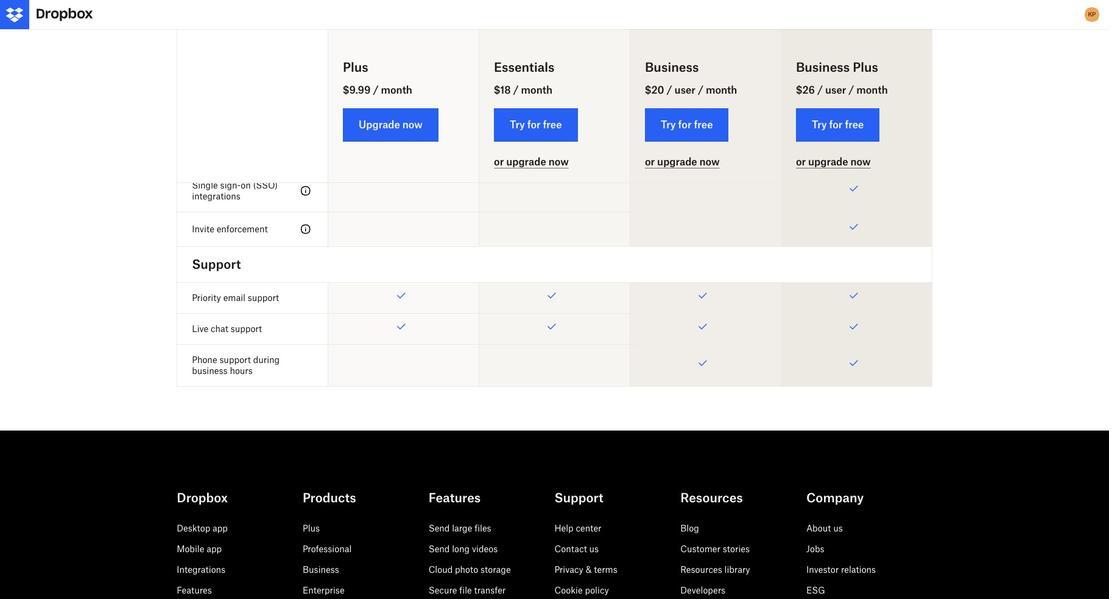 Task type: locate. For each thing, give the bounding box(es) containing it.
free down the $26 / user / month
[[845, 119, 864, 131]]

3 try for free link from the left
[[796, 108, 880, 142]]

single
[[192, 180, 218, 191]]

support up help center link
[[555, 491, 604, 506]]

0 horizontal spatial features
[[177, 586, 212, 597]]

priority email support
[[192, 293, 279, 304]]

help center link
[[555, 524, 602, 534]]

resources library link
[[681, 565, 750, 576]]

business up $26
[[796, 60, 850, 75]]

5 / from the left
[[817, 84, 823, 96]]

3 try for free from the left
[[812, 119, 864, 131]]

try for free link down $20 / user / month
[[645, 108, 729, 142]]

plus up the $26 / user / month
[[853, 60, 878, 75]]

or upgrade now
[[494, 156, 569, 168], [645, 156, 720, 168], [796, 156, 871, 168]]

mobile app
[[177, 545, 222, 555]]

1 / from the left
[[373, 84, 379, 96]]

for down the $26 / user / month
[[829, 119, 843, 131]]

1 horizontal spatial try for free
[[661, 119, 713, 131]]

try down $20
[[661, 119, 676, 131]]

1 horizontal spatial or upgrade now link
[[645, 156, 720, 168]]

integrations
[[192, 191, 241, 202]]

0 horizontal spatial or upgrade now link
[[494, 156, 569, 168]]

/ for $26
[[817, 84, 823, 96]]

business for business plus
[[796, 60, 850, 75]]

plus up the professional
[[303, 524, 320, 534]]

1 horizontal spatial try for free link
[[645, 108, 729, 142]]

3 free from the left
[[845, 119, 864, 131]]

1 vertical spatial app
[[207, 545, 222, 555]]

0 vertical spatial send
[[429, 524, 450, 534]]

plus link
[[303, 524, 320, 534]]

1 horizontal spatial user
[[825, 84, 846, 96]]

about us link
[[806, 524, 843, 534]]

1 horizontal spatial or
[[645, 156, 655, 168]]

enterprise link
[[303, 586, 345, 597]]

/
[[373, 84, 379, 96], [513, 84, 519, 96], [667, 84, 672, 96], [698, 84, 704, 96], [817, 84, 823, 96], [849, 84, 854, 96]]

privacy
[[555, 565, 583, 576]]

business up $20
[[645, 60, 699, 75]]

0 vertical spatial support
[[248, 293, 279, 304]]

2 horizontal spatial or upgrade now
[[796, 156, 871, 168]]

single sign-on (sso) integrations
[[192, 180, 278, 202]]

user for $26
[[825, 84, 846, 96]]

resources for resources
[[681, 491, 743, 506]]

send
[[429, 524, 450, 534], [429, 545, 450, 555]]

1 resources from the top
[[681, 491, 743, 506]]

business
[[645, 60, 699, 75], [796, 60, 850, 75], [303, 565, 339, 576]]

developers
[[681, 586, 725, 597]]

business inside footer
[[303, 565, 339, 576]]

try for free link
[[494, 108, 578, 142], [645, 108, 729, 142], [796, 108, 880, 142]]

support up hours on the bottom of the page
[[220, 355, 251, 366]]

support
[[192, 257, 241, 272], [555, 491, 604, 506]]

0 horizontal spatial upgrade
[[506, 156, 546, 168]]

app
[[213, 524, 228, 534], [207, 545, 222, 555]]

or upgrade now link
[[494, 156, 569, 168], [645, 156, 720, 168], [796, 156, 871, 168]]

try for free link for third or upgrade now link from the left
[[796, 108, 880, 142]]

2 horizontal spatial try for free link
[[796, 108, 880, 142]]

1 horizontal spatial or upgrade now
[[645, 156, 720, 168]]

0 horizontal spatial us
[[589, 545, 599, 555]]

live
[[192, 324, 209, 335]]

esg link
[[806, 586, 825, 597]]

videos
[[472, 545, 498, 555]]

resources up the blog link at the right bottom
[[681, 491, 743, 506]]

/ for $20
[[667, 84, 672, 96]]

0 horizontal spatial business
[[303, 565, 339, 576]]

1 for from the left
[[527, 119, 541, 131]]

try for free link for second or upgrade now link from right
[[645, 108, 729, 142]]

2 / from the left
[[513, 84, 519, 96]]

0 vertical spatial features
[[429, 491, 481, 506]]

features down integrations link
[[177, 586, 212, 597]]

2 try for free link from the left
[[645, 108, 729, 142]]

try for try for free 'link' related to second or upgrade now link from right
[[661, 119, 676, 131]]

2 horizontal spatial upgrade
[[808, 156, 848, 168]]

0 vertical spatial app
[[213, 524, 228, 534]]

1 user from the left
[[675, 84, 696, 96]]

2 horizontal spatial try for free
[[812, 119, 864, 131]]

for down $20 / user / month
[[678, 119, 692, 131]]

us for about us
[[833, 524, 843, 534]]

support for live chat support
[[231, 324, 262, 335]]

2 free from the left
[[694, 119, 713, 131]]

user right $20
[[675, 84, 696, 96]]

/ for $9.99
[[373, 84, 379, 96]]

1 horizontal spatial free
[[694, 119, 713, 131]]

chat
[[211, 324, 228, 335]]

1 vertical spatial us
[[589, 545, 599, 555]]

2 horizontal spatial free
[[845, 119, 864, 131]]

enforcement
[[217, 224, 268, 235]]

free
[[543, 119, 562, 131], [694, 119, 713, 131], [845, 119, 864, 131]]

standard image
[[299, 184, 313, 199]]

help center
[[555, 524, 602, 534]]

1 vertical spatial resources
[[681, 565, 722, 576]]

secure
[[429, 586, 457, 597]]

2 vertical spatial support
[[220, 355, 251, 366]]

upgrade
[[359, 119, 400, 131]]

0 horizontal spatial try
[[510, 119, 525, 131]]

3 try from the left
[[812, 119, 827, 131]]

1 horizontal spatial for
[[678, 119, 692, 131]]

or
[[494, 156, 504, 168], [645, 156, 655, 168], [796, 156, 806, 168]]

try for free down $20 / user / month
[[661, 119, 713, 131]]

send for send long videos
[[429, 545, 450, 555]]

send left large
[[429, 524, 450, 534]]

try for free link down the $26 / user / month
[[796, 108, 880, 142]]

0 vertical spatial resources
[[681, 491, 743, 506]]

about
[[806, 524, 831, 534]]

support
[[248, 293, 279, 304], [231, 324, 262, 335], [220, 355, 251, 366]]

features up send large files link on the bottom left
[[429, 491, 481, 506]]

1 send from the top
[[429, 524, 450, 534]]

professional
[[303, 545, 352, 555]]

1 try from the left
[[510, 119, 525, 131]]

phone
[[192, 355, 217, 366]]

send long videos
[[429, 545, 498, 555]]

email
[[223, 293, 245, 304]]

features
[[429, 491, 481, 506], [177, 586, 212, 597]]

resources
[[681, 491, 743, 506], [681, 565, 722, 576]]

help
[[555, 524, 574, 534]]

0 horizontal spatial or upgrade now
[[494, 156, 569, 168]]

plus
[[343, 60, 368, 75], [853, 60, 878, 75], [303, 524, 320, 534]]

try for free link down $18 / month
[[494, 108, 578, 142]]

for down $18 / month
[[527, 119, 541, 131]]

2 month from the left
[[521, 84, 552, 96]]

2 resources from the top
[[681, 565, 722, 576]]

us
[[833, 524, 843, 534], [589, 545, 599, 555]]

0 horizontal spatial user
[[675, 84, 696, 96]]

storage
[[481, 565, 511, 576]]

1 horizontal spatial upgrade
[[657, 156, 697, 168]]

0 horizontal spatial try for free link
[[494, 108, 578, 142]]

1 month from the left
[[381, 84, 412, 96]]

send for send large files
[[429, 524, 450, 534]]

2 try from the left
[[661, 119, 676, 131]]

0 vertical spatial us
[[833, 524, 843, 534]]

jobs link
[[806, 545, 824, 555]]

user
[[675, 84, 696, 96], [825, 84, 846, 96]]

app right "desktop"
[[213, 524, 228, 534]]

us right about at the bottom
[[833, 524, 843, 534]]

$9.99 / month
[[343, 84, 412, 96]]

app right mobile
[[207, 545, 222, 555]]

2 send from the top
[[429, 545, 450, 555]]

try down $26
[[812, 119, 827, 131]]

1 horizontal spatial try
[[661, 119, 676, 131]]

2 user from the left
[[825, 84, 846, 96]]

3 for from the left
[[829, 119, 843, 131]]

resources for resources library
[[681, 565, 722, 576]]

1 horizontal spatial us
[[833, 524, 843, 534]]

cloud photo storage link
[[429, 565, 511, 576]]

for for try for free 'link' related to third or upgrade now link from the left
[[829, 119, 843, 131]]

user down business plus
[[825, 84, 846, 96]]

2 horizontal spatial try
[[812, 119, 827, 131]]

1 vertical spatial send
[[429, 545, 450, 555]]

support up priority
[[192, 257, 241, 272]]

resources down customer
[[681, 565, 722, 576]]

free down $18 / month
[[543, 119, 562, 131]]

1 or upgrade now link from the left
[[494, 156, 569, 168]]

support right chat
[[231, 324, 262, 335]]

privacy & terms
[[555, 565, 617, 576]]

$26 / user / month
[[796, 84, 888, 96]]

us up &
[[589, 545, 599, 555]]

kp
[[1088, 10, 1096, 18]]

send long videos link
[[429, 545, 498, 555]]

send large files link
[[429, 524, 491, 534]]

support for priority email support
[[248, 293, 279, 304]]

2 horizontal spatial business
[[796, 60, 850, 75]]

business plus
[[796, 60, 878, 75]]

3 or from the left
[[796, 156, 806, 168]]

0 horizontal spatial or
[[494, 156, 504, 168]]

1 horizontal spatial support
[[555, 491, 604, 506]]

for for try for free 'link' associated with first or upgrade now link
[[527, 119, 541, 131]]

0 horizontal spatial for
[[527, 119, 541, 131]]

business up enterprise
[[303, 565, 339, 576]]

try for free down $18 / month
[[510, 119, 562, 131]]

files
[[475, 524, 491, 534]]

2 horizontal spatial or
[[796, 156, 806, 168]]

send large files
[[429, 524, 491, 534]]

2 horizontal spatial or upgrade now link
[[796, 156, 871, 168]]

0 horizontal spatial try for free
[[510, 119, 562, 131]]

1 vertical spatial support
[[231, 324, 262, 335]]

support right email
[[248, 293, 279, 304]]

plus up '$9.99'
[[343, 60, 368, 75]]

1 vertical spatial support
[[555, 491, 604, 506]]

2 upgrade from the left
[[657, 156, 697, 168]]

try for try for free 'link' related to third or upgrade now link from the left
[[812, 119, 827, 131]]

1 free from the left
[[543, 119, 562, 131]]

try for free down the $26 / user / month
[[812, 119, 864, 131]]

not included image
[[328, 6, 479, 59], [479, 6, 630, 59], [328, 59, 479, 93], [479, 59, 630, 93], [630, 59, 781, 93], [328, 94, 479, 128], [479, 94, 630, 128], [630, 94, 781, 128], [328, 129, 479, 170], [479, 129, 630, 170], [630, 129, 781, 170], [328, 171, 479, 212], [479, 171, 630, 212], [630, 171, 781, 212], [328, 213, 479, 247], [479, 213, 630, 247], [630, 213, 781, 247], [328, 346, 479, 387], [479, 346, 630, 387]]

2 for from the left
[[678, 119, 692, 131]]

try down $18 / month
[[510, 119, 525, 131]]

3 month from the left
[[706, 84, 737, 96]]

about us
[[806, 524, 843, 534]]

free down $20 / user / month
[[694, 119, 713, 131]]

0 horizontal spatial support
[[192, 257, 241, 272]]

0 horizontal spatial free
[[543, 119, 562, 131]]

4 month from the left
[[857, 84, 888, 96]]

1 try for free link from the left
[[494, 108, 578, 142]]

customer stories link
[[681, 545, 750, 555]]

3 / from the left
[[667, 84, 672, 96]]

relations
[[841, 565, 876, 576]]

photo
[[455, 565, 478, 576]]

3 or upgrade now link from the left
[[796, 156, 871, 168]]

integrations link
[[177, 565, 225, 576]]

2 horizontal spatial for
[[829, 119, 843, 131]]

send up cloud
[[429, 545, 450, 555]]

on
[[241, 180, 251, 191]]

now
[[402, 119, 423, 131], [549, 156, 569, 168], [700, 156, 720, 168], [851, 156, 871, 168]]

footer
[[0, 461, 1109, 600]]



Task type: describe. For each thing, give the bounding box(es) containing it.
1 upgrade from the left
[[506, 156, 546, 168]]

investor relations
[[806, 565, 876, 576]]

jobs
[[806, 545, 824, 555]]

cloud photo storage
[[429, 565, 511, 576]]

contact
[[555, 545, 587, 555]]

enterprise
[[303, 586, 345, 597]]

try for free link for first or upgrade now link
[[494, 108, 578, 142]]

resources library
[[681, 565, 750, 576]]

professional link
[[303, 545, 352, 555]]

2 horizontal spatial plus
[[853, 60, 878, 75]]

desktop
[[177, 524, 210, 534]]

business
[[192, 366, 228, 377]]

1 try for free from the left
[[510, 119, 562, 131]]

desktop app
[[177, 524, 228, 534]]

1 horizontal spatial features
[[429, 491, 481, 506]]

for for try for free 'link' related to second or upgrade now link from right
[[678, 119, 692, 131]]

terms
[[594, 565, 617, 576]]

features link
[[177, 586, 212, 597]]

invite
[[192, 224, 214, 235]]

contact us
[[555, 545, 599, 555]]

app for desktop app
[[213, 524, 228, 534]]

/ for $18
[[513, 84, 519, 96]]

live chat support
[[192, 324, 262, 335]]

6 / from the left
[[849, 84, 854, 96]]

business link
[[303, 565, 339, 576]]

2 or upgrade now from the left
[[645, 156, 720, 168]]

during
[[253, 355, 280, 366]]

transfer
[[474, 586, 506, 597]]

user for $20
[[675, 84, 696, 96]]

support inside footer
[[555, 491, 604, 506]]

$18 / month
[[494, 84, 552, 96]]

file
[[459, 586, 472, 597]]

cookie
[[555, 586, 583, 597]]

long
[[452, 545, 470, 555]]

library
[[725, 565, 750, 576]]

0 horizontal spatial plus
[[303, 524, 320, 534]]

cookie policy link
[[555, 586, 609, 597]]

investor
[[806, 565, 839, 576]]

free for try for free 'link' associated with first or upgrade now link
[[543, 119, 562, 131]]

2 try for free from the left
[[661, 119, 713, 131]]

blog
[[681, 524, 699, 534]]

contact us link
[[555, 545, 599, 555]]

us for contact us
[[589, 545, 599, 555]]

$20 / user / month
[[645, 84, 737, 96]]

1 horizontal spatial business
[[645, 60, 699, 75]]

3 upgrade from the left
[[808, 156, 848, 168]]

privacy & terms link
[[555, 565, 617, 576]]

esg
[[806, 586, 825, 597]]

upgrade now link
[[343, 108, 438, 142]]

support inside phone support during business hours
[[220, 355, 251, 366]]

center
[[576, 524, 602, 534]]

standard image
[[299, 223, 313, 237]]

4 / from the left
[[698, 84, 704, 96]]

(sso)
[[253, 180, 278, 191]]

hours
[[230, 366, 253, 377]]

blog link
[[681, 524, 699, 534]]

investor relations link
[[806, 565, 876, 576]]

2 or upgrade now link from the left
[[645, 156, 720, 168]]

secure file transfer
[[429, 586, 506, 597]]

1 vertical spatial features
[[177, 586, 212, 597]]

$26
[[796, 84, 815, 96]]

business for business link at the bottom
[[303, 565, 339, 576]]

$20
[[645, 84, 664, 96]]

customer stories
[[681, 545, 750, 555]]

mobile
[[177, 545, 204, 555]]

desktop app link
[[177, 524, 228, 534]]

1 horizontal spatial plus
[[343, 60, 368, 75]]

essentials
[[494, 60, 555, 75]]

cloud
[[429, 565, 453, 576]]

&
[[586, 565, 592, 576]]

secure file transfer link
[[429, 586, 506, 597]]

customer
[[681, 545, 721, 555]]

kp button
[[1082, 5, 1102, 24]]

sign-
[[220, 180, 241, 191]]

footer containing dropbox
[[0, 461, 1109, 600]]

$9.99
[[343, 84, 371, 96]]

priority
[[192, 293, 221, 304]]

upgrade now
[[359, 119, 423, 131]]

phone support during business hours
[[192, 355, 280, 377]]

free for try for free 'link' related to third or upgrade now link from the left
[[845, 119, 864, 131]]

policy
[[585, 586, 609, 597]]

free for try for free 'link' related to second or upgrade now link from right
[[694, 119, 713, 131]]

app for mobile app
[[207, 545, 222, 555]]

mobile app link
[[177, 545, 222, 555]]

integrations
[[177, 565, 225, 576]]

3 or upgrade now from the left
[[796, 156, 871, 168]]

0 vertical spatial support
[[192, 257, 241, 272]]

developers link
[[681, 586, 725, 597]]

1 or upgrade now from the left
[[494, 156, 569, 168]]

products
[[303, 491, 356, 506]]

1 or from the left
[[494, 156, 504, 168]]

try for try for free 'link' associated with first or upgrade now link
[[510, 119, 525, 131]]

company
[[806, 491, 864, 506]]

invite enforcement
[[192, 224, 268, 235]]

2 or from the left
[[645, 156, 655, 168]]

cookie policy
[[555, 586, 609, 597]]

dropbox
[[177, 491, 228, 506]]

$18
[[494, 84, 511, 96]]

large
[[452, 524, 472, 534]]



Task type: vqa. For each thing, say whether or not it's contained in the screenshot.
Starred
no



